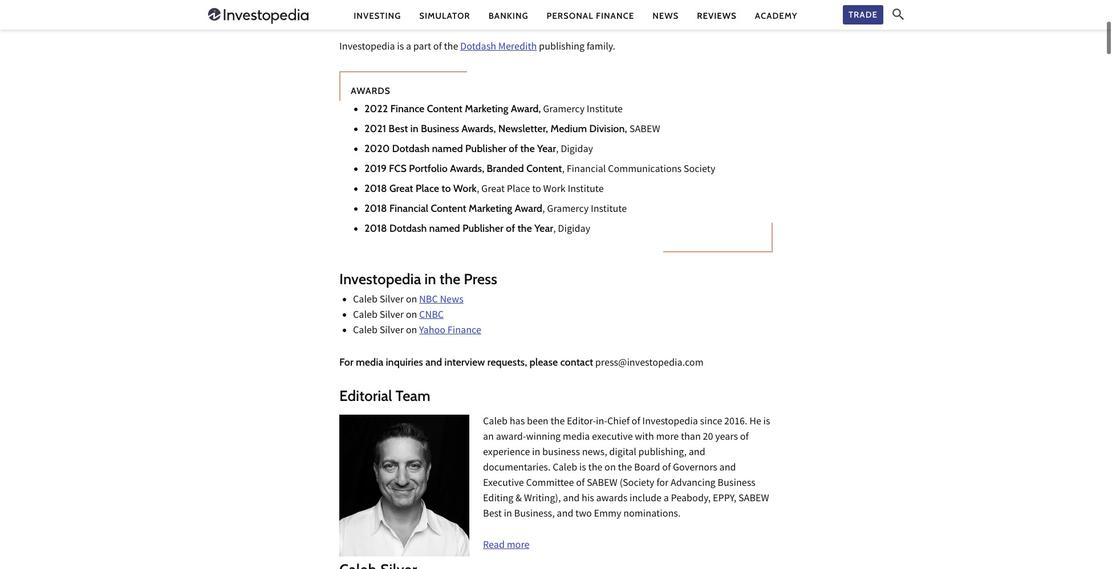 Task type: describe. For each thing, give the bounding box(es) containing it.
of right board at the bottom right of the page
[[662, 461, 671, 477]]

the left "digital"
[[589, 461, 603, 477]]

0 vertical spatial gramercy
[[543, 103, 585, 118]]

publishing,
[[639, 446, 687, 461]]

the down award
[[518, 223, 532, 235]]

communications
[[608, 163, 682, 178]]

1 silver from the top
[[380, 293, 404, 309]]

cnbc
[[419, 309, 444, 324]]

academy
[[755, 11, 798, 21]]

nbc news link
[[419, 293, 464, 309]]

his
[[582, 492, 594, 508]]

&
[[516, 492, 522, 508]]

dotdash meredith link
[[460, 40, 537, 55]]

trade
[[849, 10, 878, 20]]

please
[[530, 357, 558, 369]]

2 work from the left
[[543, 183, 566, 198]]

media inside for media inquiries and interview requests, please contact press@investopedia.com
[[356, 357, 384, 369]]

in inside 2022 finance content marketing award, gramercy institute 2021 best in business awards, newsletter, medium division, sabew 2020 dotdash named publisher of the year , digiday 2019 fcs portfolio awards, branded content , financial communications society 2018 great place to work , great place to work institute 2018 financial content marketing award , gramercy institute 2018 dotdash named publisher of the year , digiday
[[411, 123, 419, 135]]

1 vertical spatial year
[[535, 223, 554, 235]]

personal finance
[[547, 11, 634, 21]]

news link
[[653, 10, 679, 22]]

of up branded
[[509, 143, 518, 155]]

in inside investopedia in the press caleb silver on nbc news caleb silver on cnbc caleb silver on yahoo finance
[[425, 271, 436, 289]]

0 vertical spatial publisher
[[465, 143, 507, 155]]

business
[[543, 446, 580, 461]]

news,
[[582, 446, 607, 461]]

yahoo
[[419, 324, 446, 340]]

academy link
[[755, 10, 798, 22]]

2022
[[365, 103, 388, 115]]

the down the newsletter, on the left top of page
[[520, 143, 535, 155]]

since
[[700, 415, 723, 430]]

read more
[[483, 539, 530, 554]]

2 vertical spatial content
[[431, 203, 467, 215]]

awards
[[351, 86, 391, 96]]

editorial team
[[339, 388, 431, 406]]

2 horizontal spatial is
[[764, 415, 771, 430]]

press
[[464, 271, 497, 289]]

2 to from the left
[[532, 183, 541, 198]]

finance for personal finance
[[596, 11, 634, 21]]

1 work from the left
[[453, 183, 477, 195]]

1 vertical spatial marketing
[[469, 203, 513, 215]]

best inside 2022 finance content marketing award, gramercy institute 2021 best in business awards, newsletter, medium division, sabew 2020 dotdash named publisher of the year , digiday 2019 fcs portfolio awards, branded content , financial communications society 2018 great place to work , great place to work institute 2018 financial content marketing award , gramercy institute 2018 dotdash named publisher of the year , digiday
[[389, 123, 408, 135]]

business,
[[514, 508, 555, 523]]

1 vertical spatial content
[[527, 163, 562, 175]]

interview
[[445, 357, 485, 369]]

1 vertical spatial dotdash
[[392, 143, 430, 155]]

0 horizontal spatial sabew
[[587, 477, 618, 492]]

contact
[[560, 357, 593, 369]]

1 vertical spatial named
[[429, 223, 460, 235]]

executive
[[483, 477, 524, 492]]

in left &
[[504, 508, 512, 523]]

the right part
[[444, 40, 458, 55]]

1 vertical spatial gramercy
[[547, 203, 589, 218]]

2021
[[365, 123, 386, 135]]

newsletter,
[[498, 123, 548, 135]]

0 vertical spatial content
[[427, 103, 463, 115]]

banking link
[[489, 10, 529, 22]]

years
[[716, 430, 738, 446]]

writing),
[[524, 492, 561, 508]]

2022 finance content marketing award, gramercy institute 2021 best in business awards, newsletter, medium division, sabew 2020 dotdash named publisher of the year , digiday 2019 fcs portfolio awards, branded content , financial communications society 2018 great place to work , great place to work institute 2018 financial content marketing award , gramercy institute 2018 dotdash named publisher of the year , digiday
[[365, 103, 716, 238]]

reviews link
[[697, 10, 737, 22]]

for
[[657, 477, 669, 492]]

awards
[[596, 492, 628, 508]]

of right part
[[433, 40, 442, 55]]

finance inside investopedia in the press caleb silver on nbc news caleb silver on cnbc caleb silver on yahoo finance
[[448, 324, 481, 340]]

two emmy
[[576, 508, 622, 523]]

2020
[[365, 143, 390, 155]]

press@investopedia.com
[[596, 357, 704, 372]]

cnbc link
[[419, 309, 444, 324]]

reviews
[[697, 11, 737, 21]]

2 silver from the top
[[380, 309, 404, 324]]

1 vertical spatial more
[[507, 539, 530, 554]]

of right "chief"
[[632, 415, 641, 430]]

peabody,
[[671, 492, 711, 508]]

search image
[[893, 9, 904, 20]]

news inside investopedia in the press caleb silver on nbc news caleb silver on cnbc caleb silver on yahoo finance
[[440, 293, 464, 309]]

an
[[483, 430, 494, 446]]

2016.
[[725, 415, 748, 430]]

1 horizontal spatial financial
[[567, 163, 606, 178]]

chief
[[608, 415, 630, 430]]

simulator
[[419, 11, 470, 21]]

investing
[[354, 11, 401, 21]]

investopedia in the press caleb silver on nbc news caleb silver on cnbc caleb silver on yahoo finance
[[339, 271, 497, 340]]

for
[[339, 357, 354, 369]]

for media inquiries and interview requests, please contact press@investopedia.com
[[339, 357, 704, 372]]

0 vertical spatial institute
[[587, 103, 623, 118]]

0 vertical spatial awards,
[[462, 123, 496, 135]]

(society
[[620, 477, 655, 492]]

read
[[483, 539, 505, 554]]

board
[[634, 461, 660, 477]]

branded
[[487, 163, 524, 175]]

read more link
[[483, 539, 530, 554]]

inquiries
[[386, 357, 423, 369]]

documentaries.
[[483, 461, 551, 477]]

investopedia inside caleb has been the editor-in-chief of investopedia since 2016. he is an award-winning media executive with more than 20 years of experience in business news, digital publishing, and documentaries. caleb is the on the board of governors and executive committee of sabew (society for advancing business editing & writing), and his awards include a peabody, eppy, sabew best in business, and two emmy nominations.
[[643, 415, 698, 430]]

requests,
[[487, 357, 527, 369]]

1 vertical spatial awards,
[[450, 163, 485, 175]]

0 vertical spatial named
[[432, 143, 463, 155]]

caleb has
[[483, 415, 525, 430]]

personal finance link
[[547, 10, 634, 22]]

sabew inside 2022 finance content marketing award, gramercy institute 2021 best in business awards, newsletter, medium division, sabew 2020 dotdash named publisher of the year , digiday 2019 fcs portfolio awards, branded content , financial communications society 2018 great place to work , great place to work institute 2018 financial content marketing award , gramercy institute 2018 dotdash named publisher of the year , digiday
[[630, 123, 660, 138]]

editing
[[483, 492, 514, 508]]

on left nbc
[[406, 293, 417, 309]]

advancing
[[671, 477, 716, 492]]

award
[[515, 203, 543, 215]]

portfolio
[[409, 163, 448, 175]]

been
[[527, 415, 549, 430]]

simulator link
[[419, 10, 470, 22]]

business inside 2022 finance content marketing award, gramercy institute 2021 best in business awards, newsletter, medium division, sabew 2020 dotdash named publisher of the year , digiday 2019 fcs portfolio awards, branded content , financial communications society 2018 great place to work , great place to work institute 2018 financial content marketing award , gramercy institute 2018 dotdash named publisher of the year , digiday
[[421, 123, 459, 135]]



Task type: vqa. For each thing, say whether or not it's contained in the screenshot.
left SABEW
yes



Task type: locate. For each thing, give the bounding box(es) containing it.
0 vertical spatial digiday
[[561, 143, 593, 158]]

and inside for media inquiries and interview requests, please contact press@investopedia.com
[[426, 357, 442, 369]]

0 vertical spatial finance
[[596, 11, 634, 21]]

2 vertical spatial finance
[[448, 324, 481, 340]]

1 horizontal spatial work
[[543, 183, 566, 198]]

winning
[[526, 430, 561, 446]]

1 vertical spatial media
[[563, 430, 590, 446]]

0 vertical spatial marketing
[[465, 103, 509, 115]]

20
[[703, 430, 713, 446]]

investopedia is a part of the dotdash meredith publishing family.
[[339, 40, 616, 55]]

gramercy up "medium"
[[543, 103, 585, 118]]

1 horizontal spatial more
[[656, 430, 679, 446]]

on up awards
[[605, 461, 616, 477]]

division,
[[590, 123, 627, 135]]

he
[[750, 415, 762, 430]]

content
[[427, 103, 463, 115], [527, 163, 562, 175], [431, 203, 467, 215]]

investopedia up nbc
[[339, 271, 421, 289]]

1 horizontal spatial is
[[580, 461, 586, 477]]

investopedia
[[339, 40, 395, 55], [339, 271, 421, 289], [643, 415, 698, 430]]

medium
[[551, 123, 587, 135]]

1 horizontal spatial a
[[664, 492, 669, 508]]

0 horizontal spatial best
[[389, 123, 408, 135]]

finance inside 2022 finance content marketing award, gramercy institute 2021 best in business awards, newsletter, medium division, sabew 2020 dotdash named publisher of the year , digiday 2019 fcs portfolio awards, branded content , financial communications society 2018 great place to work , great place to work institute 2018 financial content marketing award , gramercy institute 2018 dotdash named publisher of the year , digiday
[[390, 103, 425, 115]]

0 vertical spatial dotdash
[[460, 40, 496, 55]]

society
[[684, 163, 716, 178]]

silver up inquiries
[[380, 324, 404, 340]]

the inside investopedia in the press caleb silver on nbc news caleb silver on cnbc caleb silver on yahoo finance
[[440, 271, 461, 289]]

0 vertical spatial best
[[389, 123, 408, 135]]

in right 2021
[[411, 123, 419, 135]]

investopedia down investing link
[[339, 40, 395, 55]]

finance up family. on the top right of page
[[596, 11, 634, 21]]

1 2018 from the top
[[365, 183, 387, 195]]

1 vertical spatial a
[[664, 492, 669, 508]]

the up nbc news link
[[440, 271, 461, 289]]

is left part
[[397, 40, 404, 55]]

0 vertical spatial more
[[656, 430, 679, 446]]

0 horizontal spatial business
[[421, 123, 459, 135]]

sabew right division,
[[630, 123, 660, 138]]

best
[[389, 123, 408, 135], [483, 508, 502, 523]]

investing link
[[354, 10, 401, 22]]

with
[[635, 430, 654, 446]]

2 vertical spatial institute
[[591, 203, 627, 218]]

investopedia homepage image
[[208, 7, 309, 25]]

publisher up branded
[[465, 143, 507, 155]]

in up nbc
[[425, 271, 436, 289]]

include
[[630, 492, 662, 508]]

,
[[556, 143, 559, 158], [562, 163, 565, 178], [477, 183, 479, 198], [543, 203, 545, 218], [554, 223, 556, 238]]

0 horizontal spatial news
[[440, 293, 464, 309]]

best right 2021
[[389, 123, 408, 135]]

of right years
[[740, 430, 749, 446]]

experience
[[483, 446, 530, 461]]

caleb inside caleb has been the editor-in-chief of investopedia since 2016. he is an award-winning media executive with more than 20 years of experience in business news, digital publishing, and documentaries. caleb is the on the board of governors and executive committee of sabew (society for advancing business editing & writing), and his awards include a peabody, eppy, sabew best in business, and two emmy nominations.
[[553, 461, 577, 477]]

the
[[444, 40, 458, 55], [520, 143, 535, 155], [518, 223, 532, 235], [440, 271, 461, 289], [551, 415, 565, 430], [589, 461, 603, 477], [618, 461, 632, 477]]

marketing
[[465, 103, 509, 115], [469, 203, 513, 215]]

investopedia for is
[[339, 40, 395, 55]]

0 vertical spatial investopedia
[[339, 40, 395, 55]]

governors
[[673, 461, 718, 477]]

1 vertical spatial finance
[[390, 103, 425, 115]]

1 vertical spatial publisher
[[463, 223, 504, 235]]

1 horizontal spatial news
[[653, 11, 679, 21]]

media right for
[[356, 357, 384, 369]]

0 horizontal spatial work
[[453, 183, 477, 195]]

gramercy right award
[[547, 203, 589, 218]]

0 vertical spatial 2018
[[365, 183, 387, 195]]

award,
[[511, 103, 541, 115]]

is up "his"
[[580, 461, 586, 477]]

1 place from the left
[[416, 183, 439, 195]]

caleb has been the editor-in-chief of investopedia since 2016. he is an award-winning media executive with more than 20 years of experience in business news, digital publishing, and documentaries. caleb is the on the board of governors and executive committee of sabew (society for advancing business editing & writing), and his awards include a peabody, eppy, sabew best in business, and two emmy nominations.
[[483, 415, 771, 523]]

sabew
[[630, 123, 660, 138], [587, 477, 618, 492], [739, 492, 770, 508]]

publisher
[[465, 143, 507, 155], [463, 223, 504, 235]]

business inside caleb has been the editor-in-chief of investopedia since 2016. he is an award-winning media executive with more than 20 years of experience in business news, digital publishing, and documentaries. caleb is the on the board of governors and executive committee of sabew (society for advancing business editing & writing), and his awards include a peabody, eppy, sabew best in business, and two emmy nominations.
[[718, 477, 756, 492]]

on inside caleb has been the editor-in-chief of investopedia since 2016. he is an award-winning media executive with more than 20 years of experience in business news, digital publishing, and documentaries. caleb is the on the board of governors and executive committee of sabew (society for advancing business editing & writing), and his awards include a peabody, eppy, sabew best in business, and two emmy nominations.
[[605, 461, 616, 477]]

investopedia up publishing,
[[643, 415, 698, 430]]

in-
[[596, 415, 608, 430]]

silver left cnbc
[[380, 309, 404, 324]]

1 vertical spatial investopedia
[[339, 271, 421, 289]]

1 horizontal spatial sabew
[[630, 123, 660, 138]]

financial down "medium"
[[567, 163, 606, 178]]

year down award
[[535, 223, 554, 235]]

1 horizontal spatial great
[[482, 183, 505, 198]]

finance right the 2022 on the left of page
[[390, 103, 425, 115]]

committee
[[526, 477, 574, 492]]

trade link
[[843, 5, 884, 25]]

best inside caleb has been the editor-in-chief of investopedia since 2016. he is an award-winning media executive with more than 20 years of experience in business news, digital publishing, and documentaries. caleb is the on the board of governors and executive committee of sabew (society for advancing business editing & writing), and his awards include a peabody, eppy, sabew best in business, and two emmy nominations.
[[483, 508, 502, 523]]

the right been on the left of page
[[551, 415, 565, 430]]

media inside caleb has been the editor-in-chief of investopedia since 2016. he is an award-winning media executive with more than 20 years of experience in business news, digital publishing, and documentaries. caleb is the on the board of governors and executive committee of sabew (society for advancing business editing & writing), and his awards include a peabody, eppy, sabew best in business, and two emmy nominations.
[[563, 430, 590, 446]]

0 horizontal spatial more
[[507, 539, 530, 554]]

executive
[[592, 430, 633, 446]]

great down fcs
[[389, 183, 413, 195]]

sabew up two emmy
[[587, 477, 618, 492]]

1 vertical spatial institute
[[568, 183, 604, 198]]

silver left nbc
[[380, 293, 404, 309]]

1 horizontal spatial place
[[507, 183, 530, 198]]

the left board at the bottom right of the page
[[618, 461, 632, 477]]

banking
[[489, 11, 529, 21]]

yahoo finance link
[[419, 324, 481, 340]]

a left part
[[406, 40, 411, 55]]

1 great from the left
[[389, 183, 413, 195]]

0 vertical spatial business
[[421, 123, 459, 135]]

part
[[413, 40, 431, 55]]

2 place from the left
[[507, 183, 530, 198]]

a inside caleb has been the editor-in-chief of investopedia since 2016. he is an award-winning media executive with more than 20 years of experience in business news, digital publishing, and documentaries. caleb is the on the board of governors and executive committee of sabew (society for advancing business editing & writing), and his awards include a peabody, eppy, sabew best in business, and two emmy nominations.
[[664, 492, 669, 508]]

investopedia inside investopedia in the press caleb silver on nbc news caleb silver on cnbc caleb silver on yahoo finance
[[339, 271, 421, 289]]

personal
[[547, 11, 594, 21]]

more right read
[[507, 539, 530, 554]]

financial down fcs
[[389, 203, 429, 215]]

0 horizontal spatial great
[[389, 183, 413, 195]]

1 vertical spatial news
[[440, 293, 464, 309]]

fcs
[[389, 163, 407, 175]]

1 horizontal spatial finance
[[448, 324, 481, 340]]

investopedia for in
[[339, 271, 421, 289]]

dotdash
[[460, 40, 496, 55], [392, 143, 430, 155], [389, 223, 427, 235]]

0 vertical spatial a
[[406, 40, 411, 55]]

of down award
[[506, 223, 515, 235]]

2 2018 from the top
[[365, 203, 387, 215]]

on left yahoo at the bottom
[[406, 324, 417, 340]]

editor-
[[567, 415, 596, 430]]

of right committee on the bottom
[[576, 477, 585, 492]]

in
[[411, 123, 419, 135], [425, 271, 436, 289], [532, 446, 541, 461], [504, 508, 512, 523]]

publisher up 'press'
[[463, 223, 504, 235]]

award-
[[496, 430, 526, 446]]

0 horizontal spatial place
[[416, 183, 439, 195]]

0 horizontal spatial financial
[[389, 203, 429, 215]]

2 great from the left
[[482, 183, 505, 198]]

gramercy
[[543, 103, 585, 118], [547, 203, 589, 218]]

family.
[[587, 40, 616, 55]]

0 vertical spatial news
[[653, 11, 679, 21]]

news right nbc
[[440, 293, 464, 309]]

1 vertical spatial business
[[718, 477, 756, 492]]

great down branded
[[482, 183, 505, 198]]

2 vertical spatial 2018
[[365, 223, 387, 235]]

best left &
[[483, 508, 502, 523]]

2 vertical spatial is
[[580, 461, 586, 477]]

more right with
[[656, 430, 679, 446]]

media left in-
[[563, 430, 590, 446]]

in left business
[[532, 446, 541, 461]]

2 horizontal spatial finance
[[596, 11, 634, 21]]

finance up interview
[[448, 324, 481, 340]]

2 vertical spatial dotdash
[[389, 223, 427, 235]]

year down "medium"
[[537, 143, 556, 155]]

great
[[389, 183, 413, 195], [482, 183, 505, 198]]

0 horizontal spatial to
[[442, 183, 451, 195]]

business right advancing
[[718, 477, 756, 492]]

0 vertical spatial media
[[356, 357, 384, 369]]

digital
[[610, 446, 637, 461]]

2 vertical spatial investopedia
[[643, 415, 698, 430]]

0 horizontal spatial a
[[406, 40, 411, 55]]

1 horizontal spatial best
[[483, 508, 502, 523]]

team
[[396, 388, 431, 406]]

place down 'portfolio'
[[416, 183, 439, 195]]

news
[[653, 11, 679, 21], [440, 293, 464, 309]]

2019
[[365, 163, 387, 175]]

is
[[397, 40, 404, 55], [764, 415, 771, 430], [580, 461, 586, 477]]

2018
[[365, 183, 387, 195], [365, 203, 387, 215], [365, 223, 387, 235]]

financial
[[567, 163, 606, 178], [389, 203, 429, 215]]

editorial
[[339, 388, 392, 406]]

0 vertical spatial is
[[397, 40, 404, 55]]

on left cnbc
[[406, 309, 417, 324]]

media
[[356, 357, 384, 369], [563, 430, 590, 446]]

nominations.
[[624, 508, 681, 523]]

1 horizontal spatial media
[[563, 430, 590, 446]]

0 horizontal spatial media
[[356, 357, 384, 369]]

caleb
[[353, 293, 378, 309], [353, 309, 378, 324], [353, 324, 378, 340], [553, 461, 577, 477]]

a right include
[[664, 492, 669, 508]]

marketing left award
[[469, 203, 513, 215]]

1 vertical spatial financial
[[389, 203, 429, 215]]

finance for 2022 finance content marketing award, gramercy institute 2021 best in business awards, newsletter, medium division, sabew 2020 dotdash named publisher of the year , digiday 2019 fcs portfolio awards, branded content , financial communications society 2018 great place to work , great place to work institute 2018 financial content marketing award , gramercy institute 2018 dotdash named publisher of the year , digiday
[[390, 103, 425, 115]]

than
[[681, 430, 701, 446]]

finance
[[596, 11, 634, 21], [390, 103, 425, 115], [448, 324, 481, 340]]

news left reviews in the right of the page
[[653, 11, 679, 21]]

to up award
[[532, 183, 541, 198]]

nbc
[[419, 293, 438, 309]]

publishing
[[539, 40, 585, 55]]

of
[[433, 40, 442, 55], [509, 143, 518, 155], [506, 223, 515, 235], [632, 415, 641, 430], [740, 430, 749, 446], [662, 461, 671, 477], [576, 477, 585, 492]]

named
[[432, 143, 463, 155], [429, 223, 460, 235]]

more inside caleb has been the editor-in-chief of investopedia since 2016. he is an award-winning media executive with more than 20 years of experience in business news, digital publishing, and documentaries. caleb is the on the board of governors and executive committee of sabew (society for advancing business editing & writing), and his awards include a peabody, eppy, sabew best in business, and two emmy nominations.
[[656, 430, 679, 446]]

2 horizontal spatial sabew
[[739, 492, 770, 508]]

silver
[[380, 293, 404, 309], [380, 309, 404, 324], [380, 324, 404, 340]]

eppy,
[[713, 492, 737, 508]]

1 horizontal spatial to
[[532, 183, 541, 198]]

awards, left branded
[[450, 163, 485, 175]]

3 silver from the top
[[380, 324, 404, 340]]

to
[[442, 183, 451, 195], [532, 183, 541, 198]]

meredith
[[499, 40, 537, 55]]

3 2018 from the top
[[365, 223, 387, 235]]

1 vertical spatial best
[[483, 508, 502, 523]]

place up award
[[507, 183, 530, 198]]

marketing left award,
[[465, 103, 509, 115]]

0 horizontal spatial is
[[397, 40, 404, 55]]

1 vertical spatial is
[[764, 415, 771, 430]]

is right he
[[764, 415, 771, 430]]

business
[[421, 123, 459, 135], [718, 477, 756, 492]]

sabew right eppy,
[[739, 492, 770, 508]]

1 vertical spatial digiday
[[558, 223, 591, 238]]

0 horizontal spatial finance
[[390, 103, 425, 115]]

awards, left the newsletter, on the left top of page
[[462, 123, 496, 135]]

and
[[426, 357, 442, 369], [689, 446, 706, 461], [720, 461, 736, 477], [563, 492, 580, 508], [557, 508, 574, 523]]

1 horizontal spatial business
[[718, 477, 756, 492]]

business up 'portfolio'
[[421, 123, 459, 135]]

to down 'portfolio'
[[442, 183, 451, 195]]

1 vertical spatial 2018
[[365, 203, 387, 215]]

0 vertical spatial year
[[537, 143, 556, 155]]

1 to from the left
[[442, 183, 451, 195]]

0 vertical spatial financial
[[567, 163, 606, 178]]



